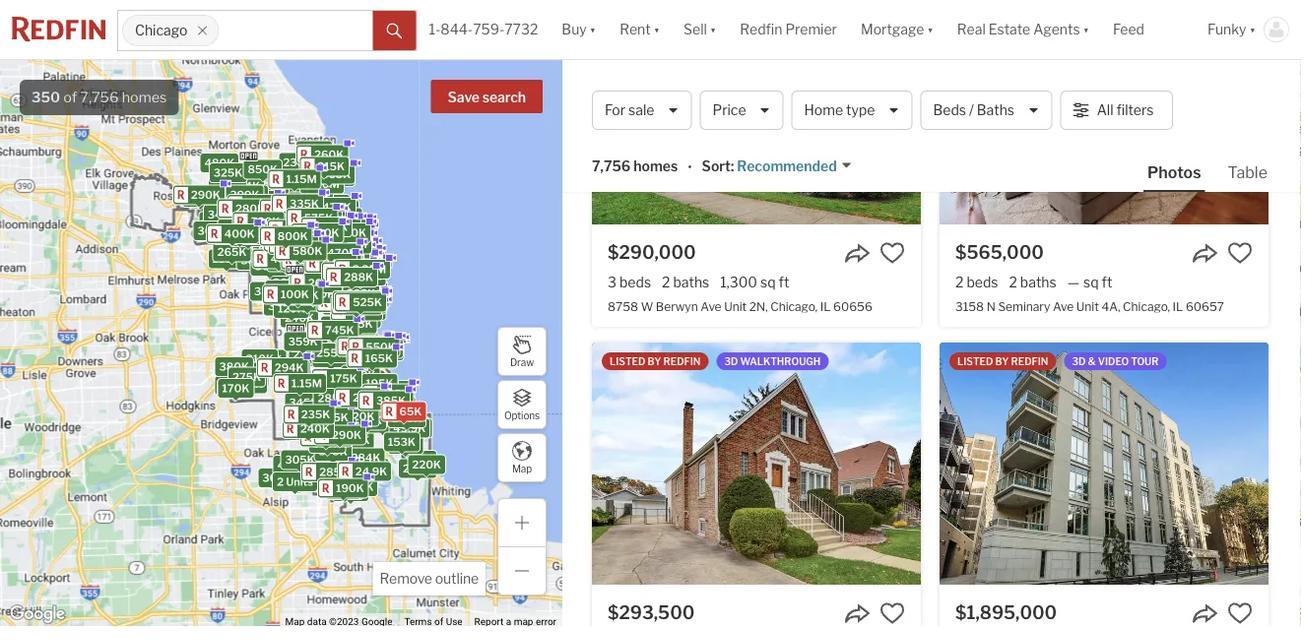 Task type: locate. For each thing, give the bounding box(es) containing it.
remove outline button
[[373, 563, 486, 596]]

0 vertical spatial 150k
[[290, 281, 318, 293]]

1 redfin from the left
[[664, 356, 701, 367]]

1 horizontal spatial 139k
[[316, 149, 344, 162]]

2 ▾ from the left
[[654, 21, 660, 38]]

by for $293,500
[[648, 356, 662, 367]]

1 vertical spatial 150k
[[344, 372, 372, 385]]

3 up 8758 at left top
[[608, 274, 617, 291]]

1 unit from the left
[[724, 299, 747, 314]]

139k down 304k
[[213, 252, 240, 265]]

0 vertical spatial 475k
[[322, 201, 351, 214]]

2 ft from the left
[[1102, 274, 1113, 291]]

140k
[[244, 194, 272, 207], [324, 422, 352, 435]]

4 ▾ from the left
[[927, 21, 934, 38]]

beds up "w"
[[620, 274, 651, 291]]

79.9k
[[396, 422, 428, 435]]

table
[[1228, 163, 1268, 182]]

0 horizontal spatial listed by redfin
[[610, 356, 701, 367]]

home type
[[804, 102, 875, 119]]

185k down the 24.9k
[[337, 486, 365, 499]]

675k
[[258, 239, 288, 252]]

185k down 396k
[[219, 379, 247, 392]]

feed
[[1113, 21, 1145, 38]]

save
[[448, 89, 480, 106]]

1 horizontal spatial 170k
[[346, 391, 374, 404]]

▾ inside buy ▾ dropdown button
[[590, 21, 596, 38]]

239k down 370k
[[318, 393, 348, 406]]

1 horizontal spatial chicago,
[[771, 299, 818, 314]]

1 horizontal spatial ave
[[1053, 299, 1074, 314]]

0 horizontal spatial ft
[[779, 274, 789, 291]]

2 redfin from the left
[[1011, 356, 1049, 367]]

480k
[[205, 157, 235, 170], [309, 227, 339, 239]]

ave down — sq ft
[[1053, 299, 1074, 314]]

unit for $290,000
[[724, 299, 747, 314]]

0 horizontal spatial 239k
[[283, 156, 312, 169]]

0 vertical spatial 129k
[[322, 167, 349, 180]]

0 horizontal spatial 220k
[[226, 242, 255, 255]]

chicago, for $565,000
[[1123, 299, 1170, 314]]

359k up 495k
[[342, 246, 372, 258]]

340k
[[208, 208, 238, 221], [323, 257, 353, 270]]

0 vertical spatial 700k
[[299, 207, 329, 220]]

1.15m
[[286, 173, 317, 186], [292, 377, 322, 390]]

100k
[[281, 288, 309, 301]]

140k up 69.2k
[[324, 422, 352, 435]]

3 for 3 beds
[[608, 274, 617, 291]]

0 vertical spatial 630k
[[351, 269, 381, 282]]

2 vertical spatial 380k
[[219, 361, 249, 374]]

2 2 baths from the left
[[1009, 274, 1057, 291]]

3 down 1.30m
[[313, 271, 320, 284]]

120k up 284k
[[342, 434, 370, 447]]

129k right "570k"
[[322, 167, 349, 180]]

0 vertical spatial 545k
[[274, 174, 304, 187]]

1 295k from the top
[[343, 261, 372, 274]]

$293,500
[[608, 602, 695, 624]]

0 vertical spatial 280k
[[321, 170, 351, 183]]

140k down 614k
[[244, 194, 272, 207]]

— for —
[[322, 187, 332, 200]]

▾ right rent
[[654, 21, 660, 38]]

0 vertical spatial 549k
[[271, 201, 301, 214]]

380k down 599k
[[279, 261, 309, 274]]

229k
[[234, 230, 263, 243]]

sq up 3158 n seminary ave unit 4a, chicago, il 60657
[[1084, 274, 1099, 291]]

549k
[[271, 201, 301, 214], [272, 219, 302, 232]]

285k
[[334, 296, 364, 309], [294, 336, 324, 349], [345, 340, 374, 352], [318, 379, 347, 391], [365, 383, 394, 396], [318, 392, 347, 405], [334, 420, 363, 433], [319, 466, 349, 479]]

— inside map region
[[322, 187, 332, 200]]

580k down 849k
[[292, 245, 323, 258]]

0 horizontal spatial 129k
[[278, 302, 305, 315]]

▾
[[590, 21, 596, 38], [654, 21, 660, 38], [710, 21, 717, 38], [927, 21, 934, 38], [1083, 21, 1090, 38], [1250, 21, 1256, 38]]

listed down 8758 at left top
[[610, 356, 646, 367]]

1.03m
[[333, 250, 366, 262]]

0 horizontal spatial 140k
[[244, 194, 272, 207]]

0 vertical spatial 310k
[[239, 233, 267, 246]]

0 horizontal spatial chicago,
[[592, 79, 681, 106]]

0 vertical spatial 525k
[[278, 202, 307, 215]]

299k down '975k'
[[267, 301, 297, 313]]

60657
[[1186, 299, 1225, 314]]

listed by redfin down "w"
[[610, 356, 701, 367]]

2 beds from the left
[[967, 274, 998, 291]]

listed by redfin down n
[[958, 356, 1049, 367]]

favorite button checkbox for $565,000
[[1227, 240, 1253, 266]]

▾ right mortgage
[[927, 21, 934, 38]]

by down "w"
[[648, 356, 662, 367]]

350
[[32, 89, 60, 106]]

1 horizontal spatial 245k
[[374, 406, 403, 419]]

345k up 468k
[[253, 353, 282, 366]]

170k down 396k
[[222, 382, 250, 395]]

320k
[[345, 410, 375, 423]]

baths up berwyn
[[673, 274, 710, 291]]

129k
[[322, 167, 349, 180], [278, 302, 305, 315]]

3d left &
[[1072, 356, 1086, 367]]

3158
[[956, 299, 984, 314]]

265k
[[237, 243, 266, 256], [217, 246, 247, 259], [289, 283, 318, 296]]

listed by redfin for $293,500
[[610, 356, 701, 367]]

575k down 3 units
[[322, 288, 351, 301]]

419k
[[218, 194, 246, 207]]

unit left 2n,
[[724, 299, 747, 314]]

1 vertical spatial 230k
[[293, 348, 322, 361]]

999k
[[251, 192, 281, 205]]

1 horizontal spatial 2 baths
[[1009, 274, 1057, 291]]

2 baths from the left
[[1020, 274, 1057, 291]]

0 horizontal spatial 480k
[[205, 157, 235, 170]]

110k down the '320k'
[[329, 441, 355, 454]]

2 vertical spatial 220k
[[412, 459, 441, 472]]

▾ for mortgage ▾
[[927, 21, 934, 38]]

3d left walkthrough
[[724, 356, 738, 367]]

440k
[[313, 221, 343, 234]]

1.10m
[[311, 211, 342, 224]]

▾ inside real estate agents ▾ link
[[1083, 21, 1090, 38]]

1 vertical spatial 630k
[[318, 431, 348, 444]]

▾ for funky ▾
[[1250, 21, 1256, 38]]

home
[[804, 102, 843, 119]]

2 295k from the top
[[343, 283, 372, 296]]

310k
[[239, 233, 267, 246], [246, 353, 274, 365], [326, 412, 354, 424]]

— down the 169k on the top of the page
[[322, 187, 332, 200]]

1 vertical spatial 575k
[[322, 288, 351, 301]]

il left price
[[685, 79, 705, 106]]

2 sq from the left
[[1084, 274, 1099, 291]]

550k
[[259, 213, 289, 226], [338, 265, 368, 278], [329, 274, 359, 286], [366, 341, 396, 354]]

sq for 1,300
[[761, 274, 776, 291]]

175k down 153k
[[406, 454, 433, 467]]

favorite button image
[[880, 240, 905, 266], [880, 601, 905, 627], [1227, 601, 1253, 627]]

520k
[[204, 215, 233, 228]]

il left 60656
[[820, 299, 831, 314]]

1 horizontal spatial 545k
[[322, 270, 352, 283]]

3 units
[[313, 271, 350, 284]]

ft for 1,300 sq ft
[[779, 274, 789, 291]]

1.90m
[[305, 227, 338, 240], [336, 230, 369, 243]]

285k up 69.2k
[[334, 420, 363, 433]]

0 horizontal spatial baths
[[673, 274, 710, 291]]

0 horizontal spatial 2 baths
[[662, 274, 710, 291]]

1 vertical spatial homes
[[634, 158, 678, 175]]

849k
[[304, 228, 334, 241]]

sell
[[684, 21, 707, 38]]

3d for $1,895,000
[[1072, 356, 1086, 367]]

ave for $290,000
[[701, 299, 722, 314]]

1.42m
[[295, 236, 327, 248]]

2 vertical spatial 310k
[[326, 412, 354, 424]]

3d
[[724, 356, 738, 367], [1072, 356, 1086, 367]]

8758
[[608, 299, 638, 314]]

0 horizontal spatial unit
[[724, 299, 747, 314]]

2 listed from the left
[[958, 356, 993, 367]]

1 listed from the left
[[610, 356, 646, 367]]

0 horizontal spatial 195k
[[187, 191, 214, 204]]

1 vertical spatial 295k
[[343, 283, 372, 296]]

1 horizontal spatial 120k
[[342, 434, 370, 447]]

120k up '770k'
[[294, 281, 322, 294]]

220k down 530k
[[226, 242, 255, 255]]

&
[[1088, 356, 1096, 367]]

homes
[[122, 89, 167, 106], [634, 158, 678, 175]]

190k up 305k
[[313, 438, 342, 450]]

310k up 468k
[[246, 353, 274, 365]]

125k
[[222, 383, 249, 395]]

370k
[[327, 367, 356, 380]]

0 vertical spatial 295k
[[343, 261, 372, 274]]

290k
[[191, 189, 221, 201], [346, 253, 376, 266], [349, 305, 379, 318], [332, 429, 362, 442], [328, 437, 357, 449]]

ave for $565,000
[[1053, 299, 1074, 314]]

funky ▾
[[1208, 21, 1256, 38]]

310k down 379k in the top of the page
[[239, 233, 267, 246]]

0 horizontal spatial 340k
[[208, 208, 238, 221]]

redfin down "seminary"
[[1011, 356, 1049, 367]]

549k up 585k
[[271, 201, 301, 214]]

299k down 4.00m
[[292, 195, 321, 208]]

0 vertical spatial 380k
[[279, 261, 309, 274]]

1.15m down 337k
[[292, 377, 322, 390]]

homes left •
[[634, 158, 678, 175]]

1 listed by redfin from the left
[[610, 356, 701, 367]]

3d for $293,500
[[724, 356, 738, 367]]

ft right 1,300
[[779, 274, 789, 291]]

380k down '975k'
[[254, 285, 284, 298]]

0 vertical spatial 7,756
[[80, 89, 119, 106]]

save search
[[448, 89, 526, 106]]

295k
[[343, 261, 372, 274], [343, 283, 372, 296]]

0 horizontal spatial ave
[[701, 299, 722, 314]]

buy ▾
[[562, 21, 596, 38]]

favorite button image for $293,500
[[880, 601, 905, 627]]

170k down 835k
[[346, 391, 374, 404]]

favorite button checkbox for $293,500
[[880, 601, 905, 627]]

245k
[[294, 235, 323, 248], [374, 406, 403, 419]]

1.15m up 1.06m
[[286, 173, 317, 186]]

2 baths up berwyn
[[662, 274, 710, 291]]

0 horizontal spatial 280k
[[235, 202, 265, 215]]

420k down 1.84m
[[297, 283, 327, 296]]

6 ▾ from the left
[[1250, 21, 1256, 38]]

0 horizontal spatial 750k
[[300, 242, 329, 255]]

by down n
[[996, 356, 1009, 367]]

1 vertical spatial 129k
[[278, 302, 305, 315]]

3 beds
[[608, 274, 651, 291]]

1 1.20m from the left
[[307, 171, 339, 184]]

n
[[987, 299, 996, 314]]

1,300 sq ft
[[720, 274, 789, 291]]

0 horizontal spatial 3d
[[724, 356, 738, 367]]

399k
[[230, 189, 260, 202], [245, 198, 275, 211], [343, 259, 372, 271]]

il left 60657
[[1173, 299, 1183, 314]]

780k
[[359, 382, 388, 395]]

1 baths from the left
[[673, 274, 710, 291]]

1.30m
[[315, 253, 348, 266]]

284k
[[351, 452, 381, 465]]

1 horizontal spatial beds
[[967, 274, 998, 291]]

favorite button image
[[1227, 240, 1253, 266]]

2 unit from the left
[[1077, 299, 1099, 314]]

360k
[[198, 225, 228, 237], [351, 269, 381, 282], [323, 375, 353, 388], [339, 469, 369, 482]]

draw
[[510, 357, 534, 369]]

0 vertical spatial 750k
[[337, 227, 367, 240]]

3 inside map region
[[313, 271, 320, 284]]

0 horizontal spatial 3
[[313, 271, 320, 284]]

0 vertical spatial 1.50m
[[317, 223, 350, 236]]

baths up "seminary"
[[1020, 274, 1057, 291]]

photos
[[1148, 163, 1201, 182]]

700k down 1.06m
[[299, 207, 329, 220]]

ft up '4a,'
[[1102, 274, 1113, 291]]

195k up 385k
[[366, 377, 394, 390]]

1 ft from the left
[[779, 274, 789, 291]]

0 horizontal spatial beds
[[620, 274, 651, 291]]

549k up 710k
[[272, 219, 302, 232]]

favorite button image for $1,895,000
[[1227, 601, 1253, 627]]

▾ right agents in the right of the page
[[1083, 21, 1090, 38]]

0 vertical spatial 120k
[[294, 281, 322, 294]]

225k
[[300, 188, 329, 201], [299, 253, 328, 266], [336, 282, 365, 294], [330, 484, 359, 496]]

options button
[[498, 380, 547, 430]]

1 sq from the left
[[761, 274, 776, 291]]

424k
[[353, 270, 382, 283]]

1 vertical spatial 220k
[[269, 284, 299, 296]]

0 vertical spatial 359k
[[342, 246, 372, 258]]

307k
[[381, 407, 410, 420]]

844-
[[441, 21, 473, 38]]

0 horizontal spatial 170k
[[222, 382, 250, 395]]

sell ▾ button
[[672, 0, 728, 59]]

0 horizontal spatial 185k
[[219, 379, 247, 392]]

294k
[[275, 361, 304, 374]]

0 horizontal spatial 139k
[[213, 252, 240, 265]]

465k
[[311, 262, 341, 274]]

1 ▾ from the left
[[590, 21, 596, 38]]

220k down '975k'
[[269, 284, 299, 296]]

seminary
[[998, 299, 1050, 314]]

1 horizontal spatial ft
[[1102, 274, 1113, 291]]

220k down 153k
[[412, 459, 441, 472]]

favorite button checkbox
[[880, 240, 905, 266], [1227, 240, 1253, 266], [880, 601, 905, 627]]

375k
[[337, 283, 366, 295], [319, 445, 348, 458]]

beds up n
[[967, 274, 998, 291]]

3 ▾ from the left
[[710, 21, 717, 38]]

1 horizontal spatial 3d
[[1072, 356, 1086, 367]]

1 vertical spatial 245k
[[374, 406, 403, 419]]

175k down 199k
[[330, 372, 357, 385]]

price button
[[700, 91, 784, 130]]

▾ inside rent ▾ dropdown button
[[654, 21, 660, 38]]

285k down 199k
[[318, 379, 347, 391]]

1 3d from the left
[[724, 356, 738, 367]]

569k
[[348, 291, 377, 303]]

sell ▾
[[684, 21, 717, 38]]

595k
[[347, 312, 377, 325]]

2n,
[[749, 299, 768, 314]]

5 ▾ from the left
[[1083, 21, 1090, 38]]

1 by from the left
[[648, 356, 662, 367]]

ft
[[779, 274, 789, 291], [1102, 274, 1113, 291]]

▾ for rent ▾
[[654, 21, 660, 38]]

699k
[[346, 369, 376, 382]]

240k up 69.2k
[[300, 423, 330, 436]]

239k up 95k
[[283, 156, 312, 169]]

▾ right sell
[[710, 21, 717, 38]]

2 listed by redfin from the left
[[958, 356, 1049, 367]]

:
[[731, 158, 734, 175]]

110k down the 272k
[[346, 320, 372, 333]]

favorite button checkbox for $290,000
[[880, 240, 905, 266]]

1 ave from the left
[[701, 299, 722, 314]]

redfin for $1,895,000
[[1011, 356, 1049, 367]]

289k
[[289, 183, 319, 196]]

— up 3158 n seminary ave unit 4a, chicago, il 60657
[[1068, 274, 1080, 291]]

2 horizontal spatial 195k
[[366, 377, 394, 390]]

2 ave from the left
[[1053, 299, 1074, 314]]

map
[[512, 463, 532, 475]]

139k up 95k
[[316, 149, 344, 162]]

380k up 125k
[[219, 361, 249, 374]]

beds / baths button
[[921, 91, 1053, 130]]

240k down 74.9k
[[310, 412, 340, 425]]

▾ inside sell ▾ dropdown button
[[710, 21, 717, 38]]

230k
[[317, 222, 347, 235], [293, 348, 322, 361]]

0 horizontal spatial —
[[322, 187, 332, 200]]

listed down 3158
[[958, 356, 993, 367]]

1 beds from the left
[[620, 274, 651, 291]]

169k
[[308, 173, 336, 186]]

favorite button image for $290,000
[[880, 240, 905, 266]]

285k down the 135k
[[345, 340, 374, 352]]

3.12m
[[326, 231, 358, 243]]

ave right berwyn
[[701, 299, 722, 314]]

0 horizontal spatial 700k
[[299, 207, 329, 220]]

280k up "435k"
[[321, 170, 351, 183]]

110k up the 565k
[[329, 204, 355, 216]]

chicago, right 2n,
[[771, 299, 818, 314]]

2.05m
[[314, 238, 348, 250]]

2 by from the left
[[996, 356, 1009, 367]]

1 2 baths from the left
[[662, 274, 710, 291]]

1.20m
[[307, 171, 339, 184], [306, 171, 338, 184]]

0 horizontal spatial by
[[648, 356, 662, 367]]

1 horizontal spatial 750k
[[337, 227, 367, 240]]

by for $1,895,000
[[996, 356, 1009, 367]]

1 vertical spatial 700k
[[352, 341, 382, 354]]

1 vertical spatial 7,756
[[592, 158, 631, 175]]

2 3d from the left
[[1072, 356, 1086, 367]]

0 horizontal spatial 120k
[[294, 281, 322, 294]]

1 vertical spatial 340k
[[323, 257, 353, 270]]

redfin down berwyn
[[664, 356, 701, 367]]

7,756 right of
[[80, 89, 119, 106]]

homes down the "chicago"
[[122, 89, 167, 106]]

575k up 749k at the left top of page
[[304, 212, 333, 225]]

310k down 74.9k
[[326, 412, 354, 424]]

750k
[[337, 227, 367, 240], [300, 242, 329, 255]]

259k
[[278, 374, 308, 387]]

195k up 520k
[[187, 191, 214, 204]]

0 vertical spatial homes
[[122, 89, 167, 106]]

1 horizontal spatial homes
[[634, 158, 678, 175]]

175k down 699k
[[350, 386, 377, 399]]

▾ inside mortgage ▾ dropdown button
[[927, 21, 934, 38]]

None search field
[[219, 11, 373, 50]]



Task type: vqa. For each thing, say whether or not it's contained in the screenshot.
CENTER
no



Task type: describe. For each thing, give the bounding box(es) containing it.
1 horizontal spatial 345k
[[289, 397, 319, 409]]

0 vertical spatial 195k
[[187, 191, 214, 204]]

baths for $565,000
[[1020, 274, 1057, 291]]

premier
[[786, 21, 837, 38]]

▾ for sell ▾
[[710, 21, 717, 38]]

285k down 370k
[[318, 392, 347, 405]]

tour
[[1131, 356, 1159, 367]]

309k
[[342, 271, 372, 284]]

1 vertical spatial 139k
[[213, 252, 240, 265]]

0 horizontal spatial 359k
[[288, 336, 318, 348]]

1 horizontal spatial 280k
[[321, 170, 351, 183]]

4.00m
[[304, 178, 340, 191]]

298k
[[213, 205, 243, 217]]

240k down 153k
[[403, 463, 433, 476]]

3158 n seminary ave unit 4a, chicago, il 60657
[[956, 299, 1225, 314]]

285k down 799k on the left of page
[[334, 296, 364, 309]]

0 vertical spatial 340k
[[208, 208, 238, 221]]

3 for 3 units
[[313, 271, 320, 284]]

video
[[1098, 356, 1129, 367]]

buy ▾ button
[[562, 0, 596, 59]]

0 horizontal spatial 580k
[[241, 254, 271, 267]]

385k
[[376, 394, 406, 407]]

285k down 69.2k
[[319, 466, 349, 479]]

710k
[[287, 238, 314, 251]]

1 vertical spatial 420k
[[275, 301, 304, 314]]

285k down 699k
[[365, 383, 394, 396]]

1 vertical spatial 549k
[[272, 219, 302, 232]]

0 horizontal spatial homes
[[122, 89, 167, 106]]

729k
[[371, 342, 399, 355]]

74.9k
[[325, 384, 357, 397]]

funky
[[1208, 21, 1247, 38]]

map button
[[498, 433, 547, 483]]

455k
[[337, 266, 366, 279]]

2 390k from the top
[[232, 229, 262, 241]]

240k up 419k
[[213, 172, 242, 185]]

1 horizontal spatial 150k
[[344, 372, 372, 385]]

1 vertical spatial 339k
[[347, 269, 376, 282]]

202k
[[346, 287, 375, 300]]

1 vertical spatial 1.50m
[[338, 266, 371, 279]]

186k
[[235, 378, 263, 390]]

2 vertical spatial 475k
[[345, 266, 374, 279]]

389k
[[355, 462, 385, 475]]

770k
[[293, 295, 322, 308]]

240k down '770k'
[[285, 312, 314, 325]]

for
[[605, 102, 626, 119]]

279k
[[371, 345, 400, 358]]

1 horizontal spatial 185k
[[337, 486, 365, 499]]

1 vertical spatial 200k
[[337, 251, 367, 264]]

listed by redfin for $1,895,000
[[958, 356, 1049, 367]]

835k
[[351, 374, 381, 387]]

1 vertical spatial 545k
[[322, 270, 352, 283]]

730k
[[251, 215, 280, 228]]

rent ▾ button
[[608, 0, 672, 59]]

180k
[[369, 417, 398, 430]]

19.9k
[[329, 263, 360, 276]]

il for $565,000
[[1173, 299, 1183, 314]]

1 vertical spatial 120k
[[342, 434, 370, 447]]

0 vertical spatial 480k
[[205, 157, 235, 170]]

walkthrough
[[740, 356, 821, 367]]

2 beds
[[956, 274, 998, 291]]

search
[[482, 89, 526, 106]]

950k
[[324, 290, 354, 303]]

0 horizontal spatial 7,756
[[80, 89, 119, 106]]

0 vertical spatial 239k
[[283, 156, 312, 169]]

24.9k
[[355, 466, 387, 478]]

outline
[[435, 571, 479, 588]]

0 horizontal spatial 545k
[[274, 174, 304, 187]]

0 vertical spatial 110k
[[329, 204, 355, 216]]

0 vertical spatial 140k
[[244, 194, 272, 207]]

175k up 199k
[[323, 325, 350, 338]]

insights
[[1113, 86, 1172, 105]]

77.7k
[[309, 350, 339, 363]]

0 vertical spatial 220k
[[226, 242, 255, 255]]

1 horizontal spatial 239k
[[318, 393, 348, 406]]

1.84m
[[307, 268, 340, 280]]

2 vertical spatial 525k
[[353, 296, 382, 309]]

2 vertical spatial 195k
[[306, 405, 334, 418]]

0 horizontal spatial 150k
[[290, 281, 318, 293]]

recommended
[[737, 158, 837, 175]]

1 horizontal spatial 359k
[[342, 246, 372, 258]]

3.50m
[[338, 258, 372, 271]]

69.2k
[[322, 443, 354, 456]]

599k
[[283, 242, 312, 255]]

▾ for buy ▾
[[590, 21, 596, 38]]

365k down '975k'
[[273, 277, 303, 289]]

ft for — sq ft
[[1102, 274, 1113, 291]]

buy ▾ button
[[550, 0, 608, 59]]

remove chicago image
[[196, 25, 208, 36]]

975k
[[271, 256, 300, 269]]

0 horizontal spatial 245k
[[294, 235, 323, 248]]

/
[[969, 102, 974, 119]]

2 baths for $290,000
[[662, 274, 710, 291]]

0 horizontal spatial il
[[685, 79, 705, 106]]

1 vertical spatial 310k
[[246, 353, 274, 365]]

515k
[[326, 235, 354, 248]]

1 horizontal spatial 700k
[[352, 341, 382, 354]]

1.28m
[[319, 212, 351, 225]]

sq for —
[[1084, 274, 1099, 291]]

$290,000
[[608, 241, 696, 263]]

288k
[[344, 271, 373, 284]]

0 vertical spatial 1.15m
[[286, 173, 317, 186]]

baths for $290,000
[[673, 274, 710, 291]]

redfin premier
[[740, 21, 837, 38]]

3.95m
[[340, 262, 375, 274]]

table button
[[1224, 162, 1272, 190]]

0 vertical spatial 200k
[[308, 166, 338, 179]]

w
[[641, 299, 653, 314]]

all filters button
[[1061, 91, 1173, 130]]

listed for $1,895,000
[[958, 356, 993, 367]]

890k
[[306, 229, 337, 242]]

beds for $290,000
[[620, 274, 651, 291]]

0 vertical spatial 185k
[[219, 379, 247, 392]]

favorite button checkbox
[[1227, 601, 1253, 627]]

2 vertical spatial 110k
[[329, 441, 355, 454]]

0 vertical spatial 339k
[[316, 220, 346, 233]]

$565,000
[[956, 241, 1044, 263]]

photo of 3158 n seminary ave unit 4a, chicago, il 60657 image
[[940, 0, 1269, 225]]

0 vertical spatial 230k
[[317, 222, 347, 235]]

19k
[[346, 266, 367, 279]]

1.00m
[[350, 348, 383, 360]]

315k
[[332, 282, 360, 295]]

google image
[[5, 602, 70, 628]]

1 vertical spatial 110k
[[346, 320, 372, 333]]

1 horizontal spatial 480k
[[309, 227, 339, 239]]

chicago
[[135, 22, 188, 39]]

1 horizontal spatial 220k
[[269, 284, 299, 296]]

unit for $565,000
[[1077, 299, 1099, 314]]

homes inside 7,756 homes •
[[634, 158, 678, 175]]

1 vertical spatial 375k
[[319, 445, 348, 458]]

photo of 8758 w berwyn ave unit 2n, chicago, il 60656 image
[[592, 0, 921, 225]]

3.10m
[[335, 238, 367, 251]]

0 vertical spatial 345k
[[253, 353, 282, 366]]

365k up "435k"
[[321, 168, 351, 181]]

1 390k from the top
[[232, 225, 262, 238]]

0 vertical spatial 139k
[[316, 149, 344, 162]]

270k
[[339, 268, 368, 281]]

1 vertical spatial 600k
[[340, 265, 371, 278]]

175k up the "307k"
[[383, 384, 410, 397]]

map region
[[0, 0, 671, 628]]

799k
[[332, 282, 361, 295]]

market
[[1055, 86, 1109, 105]]

1 vertical spatial 280k
[[235, 202, 265, 215]]

304k
[[203, 224, 233, 237]]

•
[[688, 159, 692, 176]]

365k down 635k
[[308, 279, 337, 292]]

1 horizontal spatial 340k
[[323, 257, 353, 270]]

190k down 389k
[[342, 477, 370, 490]]

1 horizontal spatial 580k
[[292, 245, 323, 258]]

0 vertical spatial 575k
[[304, 212, 333, 225]]

1 vertical spatial 525k
[[327, 221, 357, 234]]

submit search image
[[387, 23, 402, 39]]

660k
[[332, 273, 362, 285]]

1 vertical spatial 750k
[[300, 242, 329, 255]]

— sq ft
[[1068, 274, 1113, 291]]

chicago, for $290,000
[[771, 299, 818, 314]]

real
[[957, 21, 986, 38]]

0 horizontal spatial 600k
[[266, 202, 296, 215]]

1 vertical spatial 1.15m
[[292, 377, 322, 390]]

3d walkthrough
[[724, 356, 821, 367]]

photos button
[[1144, 162, 1224, 192]]

filters
[[1117, 102, 1154, 119]]

8758 w berwyn ave unit 2n, chicago, il 60656
[[608, 299, 873, 314]]

7,756 inside 7,756 homes •
[[592, 158, 631, 175]]

0 vertical spatial 375k
[[337, 283, 366, 295]]

price
[[713, 102, 746, 119]]

175k down the 49.9k
[[392, 438, 419, 451]]

1.60m
[[316, 226, 349, 239]]

1 horizontal spatial 140k
[[324, 422, 352, 435]]

beds for $565,000
[[967, 274, 998, 291]]

— for — sq ft
[[1068, 274, 1080, 291]]

type
[[846, 102, 875, 119]]

155k
[[300, 144, 328, 157]]

60656
[[833, 299, 873, 314]]

299k down 3 units
[[305, 288, 335, 301]]

1 vertical spatial 195k
[[366, 377, 394, 390]]

sort
[[702, 158, 731, 175]]

285k up 77.7k
[[294, 336, 324, 349]]

listed for $293,500
[[610, 356, 646, 367]]

1-
[[429, 21, 441, 38]]

photo of 2753 n hampden ct unit 2b, chicago, il 60614 image
[[940, 343, 1269, 585]]

2 1.20m from the left
[[306, 171, 338, 184]]

625k
[[354, 339, 384, 352]]

0 vertical spatial 420k
[[297, 283, 327, 296]]

1 vertical spatial 380k
[[254, 285, 284, 298]]

190k down the 24.9k
[[336, 482, 364, 495]]

1 vertical spatial 475k
[[294, 216, 323, 229]]

49.9k
[[393, 422, 426, 435]]

photo of 5320 s tripp ave, chicago, il 60638 image
[[592, 343, 921, 585]]

95k
[[307, 171, 330, 184]]

remove outline
[[380, 571, 479, 588]]

market insights
[[1055, 86, 1172, 105]]

il for $290,000
[[820, 299, 831, 314]]

749k
[[308, 226, 337, 239]]

2 baths for $565,000
[[1009, 274, 1057, 291]]

redfin for $293,500
[[664, 356, 701, 367]]

379k
[[243, 216, 272, 228]]



